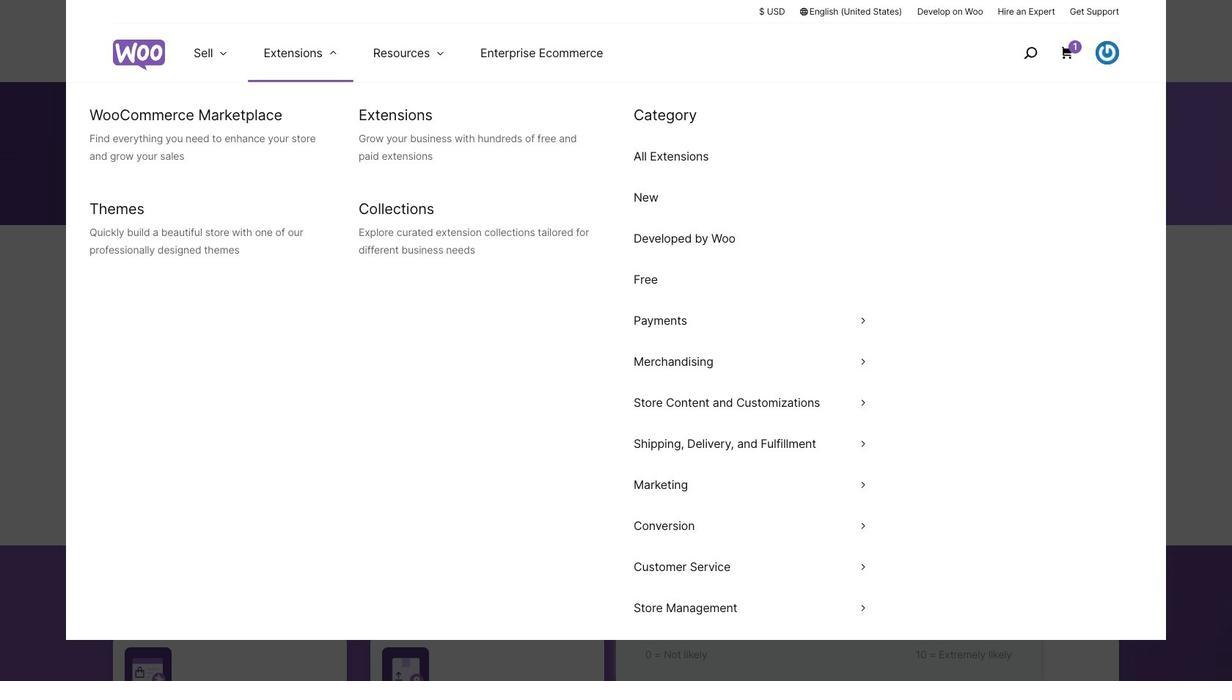 Task type: vqa. For each thing, say whether or not it's contained in the screenshot.
text box
no



Task type: describe. For each thing, give the bounding box(es) containing it.
search image
[[1019, 41, 1042, 65]]



Task type: locate. For each thing, give the bounding box(es) containing it.
service navigation menu element
[[992, 29, 1119, 77]]

open account menu image
[[1096, 41, 1119, 65]]



